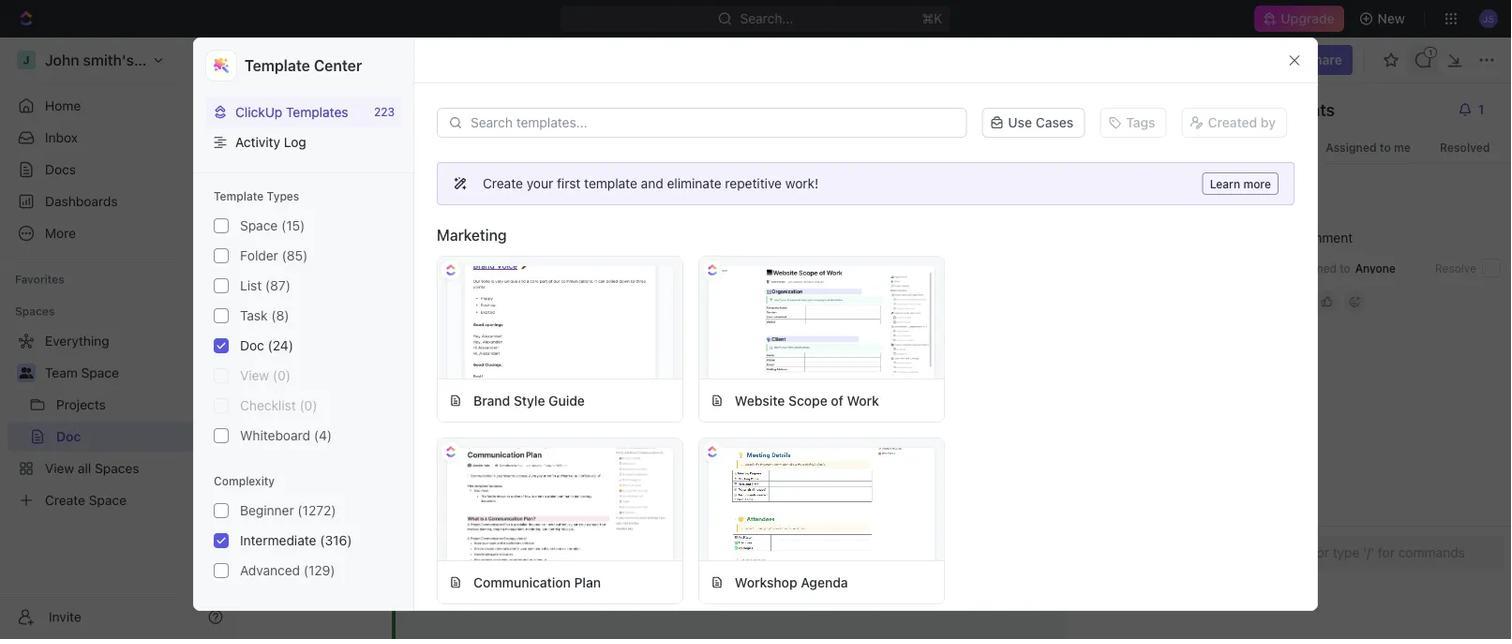 Task type: describe. For each thing, give the bounding box(es) containing it.
tags button
[[1092, 106, 1174, 140]]

list (87)
[[240, 278, 291, 293]]

beginner (1272)
[[240, 503, 336, 518]]

use cases button
[[974, 106, 1092, 140]]

(8)
[[271, 308, 289, 323]]

1 vertical spatial untitled
[[392, 153, 531, 197]]

favorites button
[[7, 268, 72, 291]]

in progress
[[739, 396, 809, 408]]

create your first template and eliminate repetitive work!
[[483, 176, 819, 191]]

to do for second to do cell from the bottom
[[739, 422, 772, 434]]

website
[[735, 393, 785, 408]]

activity log
[[235, 135, 306, 150]]

template
[[584, 176, 637, 191]]

(87)
[[265, 278, 291, 293]]

center
[[314, 57, 362, 75]]

you 4 mins
[[1269, 190, 1302, 218]]

home link
[[7, 91, 231, 121]]

created by
[[1208, 115, 1276, 130]]

clickup templates
[[235, 104, 348, 120]]

template for template types
[[214, 189, 264, 202]]

use cases button
[[982, 108, 1085, 138]]

invite
[[49, 609, 81, 625]]

john smith grid
[[315, 365, 1290, 561]]

(4)
[[314, 428, 332, 443]]

types
[[267, 189, 299, 202]]

223
[[374, 105, 395, 118]]

2 inside press space to select this row. row
[[330, 421, 337, 433]]

beginner
[[240, 503, 294, 518]]

task
[[240, 308, 268, 323]]

to do for 2nd to do cell from the top of the 'john smith' row group
[[739, 449, 772, 461]]

Search tasks... text field
[[349, 337, 504, 363]]

0 vertical spatial untitled
[[382, 52, 432, 68]]

projects / project 2
[[391, 294, 495, 307]]

created by button
[[1174, 106, 1295, 140]]

scope
[[788, 393, 827, 408]]

⌘k
[[922, 11, 943, 26]]

space for user group image
[[309, 52, 347, 68]]

you
[[1269, 190, 1291, 204]]

whiteboard
[[240, 428, 310, 443]]

and
[[641, 176, 663, 191]]

inbox link
[[7, 123, 231, 153]]

learn more
[[1210, 177, 1271, 190]]

team space link for user group icon
[[45, 358, 227, 388]]

template types
[[214, 189, 299, 202]]

template for template center
[[245, 57, 310, 75]]

new button
[[1351, 4, 1416, 34]]

complexity
[[214, 474, 275, 487]]

templates
[[286, 104, 348, 120]]

by
[[1261, 115, 1276, 130]]

updated:
[[485, 220, 541, 235]]

(85)
[[282, 248, 308, 263]]

more
[[1243, 177, 1271, 190]]

1 horizontal spatial space
[[240, 218, 278, 233]]

created
[[1208, 115, 1257, 130]]

docs link
[[7, 155, 231, 185]]

cases
[[1036, 115, 1074, 130]]

in
[[739, 396, 749, 408]]

do for second to do cell from the bottom
[[756, 422, 772, 434]]

use
[[1008, 115, 1032, 130]]

first
[[557, 176, 581, 191]]

team for user group image
[[273, 52, 305, 68]]

docs
[[45, 162, 76, 177]]

search tasks...
[[349, 343, 427, 356]]

website scope of work
[[735, 393, 879, 408]]

me
[[1394, 141, 1411, 154]]

workshop
[[735, 575, 797, 590]]

workshop agenda
[[735, 575, 848, 590]]

assigned for assigned to me
[[1326, 141, 1377, 154]]

1 row from the left
[[315, 365, 352, 387]]

repetitive
[[725, 176, 782, 191]]

Search templates... text field
[[471, 115, 956, 130]]

test
[[1269, 230, 1292, 246]]

of
[[831, 393, 844, 408]]

work
[[847, 393, 879, 408]]

template center
[[245, 57, 362, 75]]

add
[[274, 133, 297, 147]]

john
[[546, 394, 571, 408]]

john smith
[[546, 394, 605, 408]]

1 horizontal spatial 2
[[488, 294, 495, 307]]

page
[[300, 133, 329, 147]]

team space link for user group image
[[273, 52, 347, 68]]

press space to select this row. row containing 2
[[315, 414, 352, 441]]

in progress cell
[[727, 388, 915, 413]]

smith
[[574, 394, 605, 408]]

team space for user group icon
[[45, 365, 119, 381]]

assigned to
[[1288, 262, 1350, 275]]



Task type: locate. For each thing, give the bounding box(es) containing it.
1 vertical spatial comment
[[1296, 230, 1353, 246]]

resolved
[[1440, 141, 1490, 154]]

team space inside sidebar navigation
[[45, 365, 119, 381]]

press space to select this row. row
[[315, 388, 352, 414], [352, 388, 1290, 414], [315, 414, 352, 441], [352, 414, 1290, 441], [315, 441, 352, 467], [352, 441, 1290, 467], [315, 467, 1144, 500], [352, 530, 1290, 561]]

(316)
[[320, 533, 352, 548]]

None checkbox
[[214, 308, 229, 323], [214, 398, 229, 413], [214, 308, 229, 323], [214, 398, 229, 413]]

untitled up 223 at top left
[[382, 52, 432, 68]]

2 to do cell from the top
[[727, 441, 915, 466]]

resolve
[[1435, 262, 1476, 275]]

1 vertical spatial do
[[756, 449, 772, 461]]

plan
[[574, 575, 601, 590]]

0 horizontal spatial comment
[[422, 130, 479, 145]]

0 vertical spatial team space link
[[273, 52, 347, 68]]

team inside sidebar navigation
[[45, 365, 78, 381]]

intermediate (316)
[[240, 533, 352, 548]]

column header
[[315, 365, 352, 387]]

assigned down test comment
[[1288, 262, 1337, 275]]

space inside sidebar navigation
[[81, 365, 119, 381]]

1 vertical spatial to do
[[739, 449, 772, 461]]

1 vertical spatial assigned
[[1288, 262, 1337, 275]]

cell
[[315, 388, 352, 413], [915, 388, 1102, 413], [540, 414, 727, 440], [915, 414, 1102, 440], [315, 441, 352, 466], [540, 441, 727, 466], [915, 441, 1102, 466]]

search
[[349, 343, 386, 356]]

john smith cell
[[540, 388, 727, 413]]

row
[[315, 365, 352, 387], [352, 365, 1290, 388]]

team space link inside sidebar navigation
[[45, 358, 227, 388]]

projects
[[391, 294, 435, 307]]

do for 2nd to do cell from the top of the 'john smith' row group
[[756, 449, 772, 461]]

favorites
[[15, 273, 64, 286]]

0 vertical spatial comment
[[422, 130, 479, 145]]

0 horizontal spatial team space link
[[45, 358, 227, 388]]

space up the 'templates'
[[309, 52, 347, 68]]

space (15)
[[240, 218, 305, 233]]

communication plan
[[473, 575, 601, 590]]

space down template types
[[240, 218, 278, 233]]

last
[[456, 220, 482, 235]]

log
[[284, 135, 306, 150]]

guide
[[548, 393, 585, 408]]

tags button
[[1100, 108, 1167, 138]]

view (0)
[[240, 368, 291, 383]]

doc (24)
[[240, 338, 293, 353]]

1 vertical spatial 2
[[330, 421, 337, 433]]

new
[[1378, 11, 1405, 26]]

(0)
[[273, 368, 291, 383], [299, 398, 317, 413]]

(0) up (4)
[[299, 398, 317, 413]]

to do down in
[[739, 449, 772, 461]]

tags
[[1126, 115, 1155, 130]]

team right user group image
[[273, 52, 305, 68]]

team right user group icon
[[45, 365, 78, 381]]

team for user group icon
[[45, 365, 78, 381]]

agenda
[[801, 575, 848, 590]]

add page
[[274, 133, 329, 147]]

0 horizontal spatial space
[[81, 365, 119, 381]]

eliminate
[[667, 176, 721, 191]]

1 to do from the top
[[739, 422, 772, 434]]

search...
[[740, 11, 793, 26]]

template up the clickup templates
[[245, 57, 310, 75]]

activity
[[235, 135, 280, 150]]

whiteboard (4)
[[240, 428, 332, 443]]

team space right user group icon
[[45, 365, 119, 381]]

2 right whiteboard
[[330, 421, 337, 433]]

upgrade
[[1281, 11, 1334, 26]]

comment right 1 at the top left
[[422, 130, 479, 145]]

your
[[527, 176, 553, 191]]

1 vertical spatial team space
[[45, 365, 119, 381]]

inbox
[[45, 130, 78, 145]]

1 vertical spatial to do cell
[[727, 441, 915, 466]]

project
[[446, 294, 485, 307]]

user group image
[[257, 56, 266, 64]]

mins
[[1279, 206, 1302, 218]]

0 vertical spatial space
[[309, 52, 347, 68]]

1 vertical spatial space
[[240, 218, 278, 233]]

1 horizontal spatial (0)
[[299, 398, 317, 413]]

style
[[514, 393, 545, 408]]

assigned for assigned to
[[1288, 262, 1337, 275]]

2 row group
[[315, 388, 352, 500]]

user group image
[[19, 367, 33, 379]]

/
[[439, 294, 442, 307]]

to do down website
[[739, 422, 772, 434]]

0 vertical spatial team
[[273, 52, 305, 68]]

0 vertical spatial to do
[[739, 422, 772, 434]]

brand
[[473, 393, 510, 408]]

1 vertical spatial team space link
[[45, 358, 227, 388]]

home
[[45, 98, 81, 113]]

folder (85)
[[240, 248, 308, 263]]

(0) for checklist (0)
[[299, 398, 317, 413]]

(0) right view at left
[[273, 368, 291, 383]]

0 vertical spatial (0)
[[273, 368, 291, 383]]

column header inside john smith grid
[[315, 365, 352, 387]]

folder
[[240, 248, 278, 263]]

(0) for view (0)
[[273, 368, 291, 383]]

(1272)
[[298, 503, 336, 518]]

Beginner (1272) checkbox
[[214, 503, 229, 518]]

sidebar navigation
[[0, 37, 239, 639]]

0 horizontal spatial (0)
[[273, 368, 291, 383]]

view
[[240, 368, 269, 383]]

1 horizontal spatial team space
[[273, 52, 347, 68]]

1 horizontal spatial team
[[273, 52, 305, 68]]

list
[[240, 278, 262, 293]]

1 horizontal spatial comment
[[1296, 230, 1353, 246]]

2 right project
[[488, 294, 495, 307]]

None checkbox
[[214, 218, 229, 233], [214, 248, 229, 263], [214, 278, 229, 293], [214, 338, 229, 353], [214, 368, 229, 383], [214, 428, 229, 443], [214, 218, 229, 233], [214, 248, 229, 263], [214, 278, 229, 293], [214, 338, 229, 353], [214, 368, 229, 383], [214, 428, 229, 443]]

last updated:
[[456, 220, 541, 235]]

0 vertical spatial 2
[[488, 294, 495, 307]]

share
[[1306, 52, 1342, 67]]

team space for user group image
[[273, 52, 347, 68]]

1 to do cell from the top
[[727, 414, 915, 440]]

john smith row group
[[352, 388, 1290, 529]]

2 vertical spatial space
[[81, 365, 119, 381]]

press space to select this row. row containing john smith
[[352, 388, 1290, 414]]

(24)
[[268, 338, 293, 353]]

advanced
[[240, 563, 300, 578]]

comments
[[1250, 99, 1335, 120]]

assigned left me
[[1326, 141, 1377, 154]]

progress
[[752, 396, 809, 408]]

doc
[[240, 338, 264, 353]]

row down the search
[[315, 365, 352, 387]]

space for user group icon
[[81, 365, 119, 381]]

tasks...
[[389, 343, 427, 356]]

2 horizontal spatial space
[[309, 52, 347, 68]]

0 vertical spatial to do cell
[[727, 414, 915, 440]]

activity log button
[[205, 127, 402, 157]]

team
[[273, 52, 305, 68], [45, 365, 78, 381]]

space right user group icon
[[81, 365, 119, 381]]

1 vertical spatial (0)
[[299, 398, 317, 413]]

intermediate
[[240, 533, 316, 548]]

1 vertical spatial team
[[45, 365, 78, 381]]

created by button
[[1182, 108, 1287, 138]]

brand style guide
[[473, 393, 585, 408]]

to do cell
[[727, 414, 915, 440], [727, 441, 915, 466]]

0 horizontal spatial team space
[[45, 365, 119, 381]]

0 horizontal spatial 2
[[330, 421, 337, 433]]

to
[[1380, 141, 1391, 154], [1340, 262, 1350, 275], [739, 422, 753, 434], [739, 449, 753, 461]]

2 row from the left
[[352, 365, 1290, 388]]

assigned
[[1326, 141, 1377, 154], [1288, 262, 1337, 275]]

0 vertical spatial template
[[245, 57, 310, 75]]

comment for test comment
[[1296, 230, 1353, 246]]

comment up assigned to
[[1296, 230, 1353, 246]]

learn more link
[[1202, 172, 1279, 195]]

task (8)
[[240, 308, 289, 323]]

2 to do from the top
[[739, 449, 772, 461]]

dashboards link
[[7, 187, 231, 217]]

1
[[412, 130, 418, 145]]

1 vertical spatial template
[[214, 189, 264, 202]]

Intermediate (316) checkbox
[[214, 533, 229, 548]]

template left types
[[214, 189, 264, 202]]

untitled
[[382, 52, 432, 68], [392, 153, 531, 197]]

to do
[[739, 422, 772, 434], [739, 449, 772, 461]]

1 horizontal spatial team space link
[[273, 52, 347, 68]]

team space right user group image
[[273, 52, 347, 68]]

advanced (129)
[[240, 563, 335, 578]]

2 do from the top
[[756, 449, 772, 461]]

row up in progress cell
[[352, 365, 1290, 388]]

test comment
[[1269, 230, 1353, 246]]

comment for 1 comment
[[422, 130, 479, 145]]

4
[[1269, 206, 1276, 218]]

Advanced (129) checkbox
[[214, 563, 229, 578]]

0 vertical spatial do
[[756, 422, 772, 434]]

create
[[483, 176, 523, 191]]

0 vertical spatial team space
[[273, 52, 347, 68]]

untitled down 1 comment at top left
[[392, 153, 531, 197]]

0 horizontal spatial team
[[45, 365, 78, 381]]

(129)
[[304, 563, 335, 578]]

0 vertical spatial assigned
[[1326, 141, 1377, 154]]

1 do from the top
[[756, 422, 772, 434]]



Task type: vqa. For each thing, say whether or not it's contained in the screenshot.
Workspace
no



